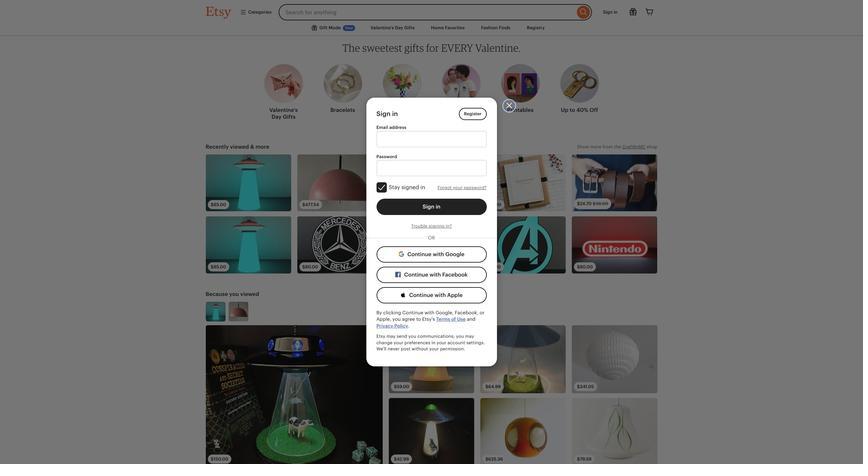 Task type: describe. For each thing, give the bounding box(es) containing it.
starfield led lamp - night lamp, made by 3d printer, table top or wall mountable image
[[389, 217, 475, 274]]

ufo led lamp - night lamp, made by 3d printer, rgb(changeable color), usb powered, table top image for starfield led lamp - night lamp, made by 3d printer, table top or wall mountable image
[[206, 217, 291, 274]]

the original alien abduction lamp - cow ufo flying saucer led night light image
[[206, 326, 383, 464]]

avengers led lamp - night lamp, made by 3d printer, rgb(changeable color), usb powered, table top or wall mountable image
[[481, 217, 566, 274]]

vintage pendant lamp, mid century hand painted glass ceiling light, retro lighting, yugoslavia, vintage home decor, hanging kitchen lamp image
[[572, 398, 658, 464]]

mercedes benz logo led lamp - night lamp, made by 3d printer, rgb(changeable color), usb powered, table top or wall mountable image
[[297, 217, 383, 274]]

aloys gangkofner (attributed) for erco leuchten germany, 1960s, space age design, vintage ceiling lamp, german design, pendant lamp image
[[572, 326, 658, 393]]

men's pure cashmere polo sweater image
[[389, 154, 475, 211]]

1 vertical spatial rare pink metal pendant lamp by staff, 1970s, germany image
[[229, 302, 249, 322]]

super cute 50's style retro ufo led lamp ready to invade your home - free shipping! image
[[389, 326, 475, 393]]

mermaid silver ufo alien abduction desk lamp sci fi spaceship outerspace space bedroom night light home office image
[[481, 326, 566, 393]]



Task type: vqa. For each thing, say whether or not it's contained in the screenshot.
top Rare Pink Metal Pendant Lamp by Staff, 1970s, Germany image
yes



Task type: locate. For each thing, give the bounding box(es) containing it.
None password field
[[377, 160, 487, 177]]

None search field
[[279, 4, 592, 20]]

2 ufo led lamp - night lamp, made by 3d printer, rgb(changeable color), usb powered, table top image from the top
[[206, 217, 291, 274]]

1 ufo led lamp - night lamp, made by 3d printer, rgb(changeable color), usb powered, table top image from the top
[[206, 154, 291, 211]]

1 horizontal spatial rare pink metal pendant lamp by staff, 1970s, germany image
[[297, 154, 383, 211]]

dialog
[[0, 0, 864, 464]]

None email field
[[377, 131, 487, 147]]

0 vertical spatial ufo led lamp - night lamp, made by 3d printer, rgb(changeable color), usb powered, table top image
[[206, 154, 291, 211]]

ufo led lamp - night lamp, made by 3d printer, rgb(changeable color), usb powered, table top image for the "men's pure cashmere polo sweater" image
[[206, 154, 291, 211]]

70s massive belgium hanging lamp, colani lamp, ufo lamp, space age orange image
[[481, 398, 566, 464]]

custom handmade belt, grooms men gift, engraved leather belt, christmas gift for him, handmade belt, gift for boyfriend, present for men image
[[572, 154, 658, 211]]

1 vertical spatial ufo led lamp - night lamp, made by 3d printer, rgb(changeable color), usb powered, table top image
[[206, 217, 291, 274]]

legacy journal: grandparent journal and memory book | mother's day gift for mom or wife | new grandmother gift | family tree book image
[[481, 154, 566, 211]]

ufo led lamp - night lamp, made by 3d printer, rgb(changeable color), usb powered, table top image
[[206, 154, 291, 211], [206, 217, 291, 274], [206, 302, 226, 322]]

ufo lamp image
[[389, 398, 475, 464]]

0 horizontal spatial rare pink metal pendant lamp by staff, 1970s, germany image
[[229, 302, 249, 322]]

2 vertical spatial ufo led lamp - night lamp, made by 3d printer, rgb(changeable color), usb powered, table top image
[[206, 302, 226, 322]]

banner
[[194, 0, 670, 20]]

0 vertical spatial rare pink metal pendant lamp by staff, 1970s, germany image
[[297, 154, 383, 211]]

3 ufo led lamp - night lamp, made by 3d printer, rgb(changeable color), usb powered, table top image from the top
[[206, 302, 226, 322]]

menu bar
[[0, 0, 864, 36], [194, 20, 670, 36]]

rare pink metal pendant lamp by staff, 1970s, germany image
[[297, 154, 383, 211], [229, 302, 249, 322]]

nintendo logo led lamp - night lamp, made by 3d printer, table top or wall mountable image
[[572, 217, 658, 274]]



